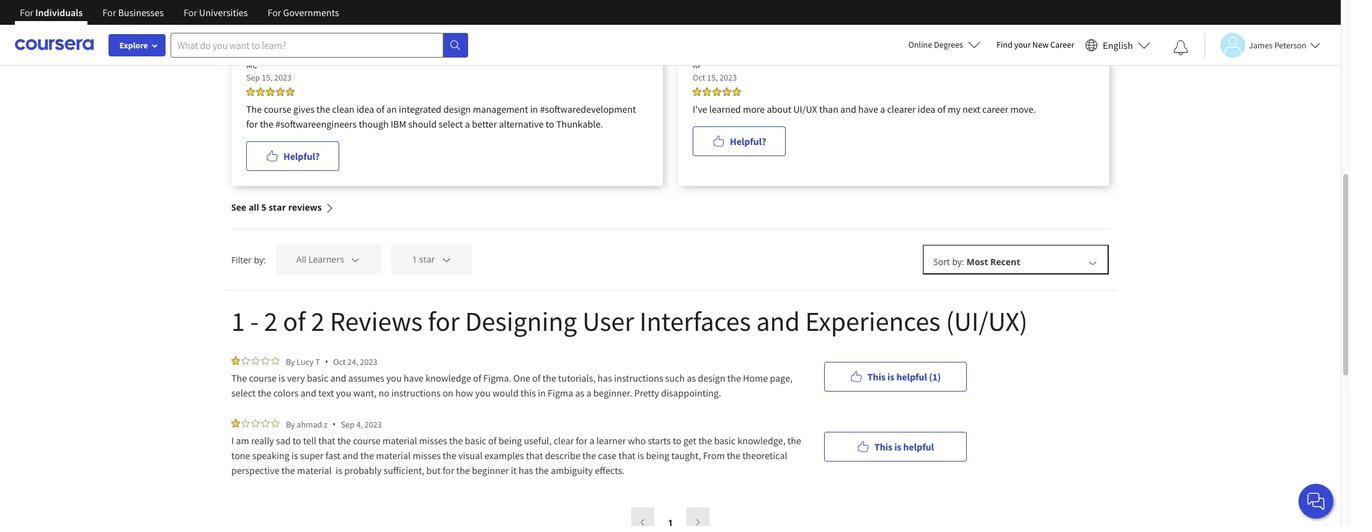 Task type: describe. For each thing, give the bounding box(es) containing it.
0 vertical spatial instructions
[[614, 372, 664, 385]]

and down by lucy t • oct 24, 2023
[[330, 372, 346, 385]]

all learners button
[[276, 245, 382, 275]]

describe
[[545, 450, 581, 462]]

taught,
[[672, 450, 701, 462]]

i
[[231, 435, 234, 447]]

1 vertical spatial material
[[376, 450, 411, 462]]

and right than
[[841, 103, 857, 115]]

visual
[[459, 450, 483, 462]]

1 - 2 of 2 reviews for designing user interfaces and experiences (ui/ux)
[[231, 305, 1028, 339]]

#softwaredevelopment
[[540, 103, 636, 115]]

coursera image
[[15, 35, 94, 55]]

reviews
[[288, 202, 322, 213]]

and left text
[[301, 387, 316, 400]]

the down visual
[[456, 465, 470, 477]]

helpful? button for learned
[[693, 127, 786, 156]]

governments
[[283, 6, 339, 19]]

1 horizontal spatial have
[[859, 103, 879, 115]]

ahmad
[[297, 419, 322, 430]]

is inside the course is very basic and assumes you have knowledge of figma. one of the tutorials, has instructions such as design the home page, select the colors and text you want, no instructions on how you would this in figma as a beginner. pretty disappointing.
[[279, 372, 285, 385]]

the down 'describe'
[[535, 465, 549, 477]]

no
[[379, 387, 390, 400]]

degrees
[[934, 39, 963, 50]]

beginner.
[[594, 387, 632, 400]]

(1)
[[929, 371, 941, 383]]

(ui/ux)
[[946, 305, 1028, 339]]

2 2 from the left
[[311, 305, 325, 339]]

sep inside by ahmad z • sep 4, 2023
[[341, 419, 355, 430]]

the left visual
[[443, 450, 457, 462]]

interfaces
[[640, 305, 751, 339]]

15, for learned
[[707, 72, 718, 83]]

and up page,
[[757, 305, 800, 339]]

i am really sad to tell that the course material misses the basic of being useful, clear for a learner who starts to get the basic knowledge, the tone speaking is super fast and the material misses the visual examples that describe the case that is being taught, from the theoretical perspective the material  is probably sufficient, but for the beginner it has the ambiguity effects.
[[231, 435, 804, 477]]

ui/ux
[[794, 103, 818, 115]]

and inside 'i am really sad to tell that the course material misses the basic of being useful, clear for a learner who starts to get the basic knowledge, the tone speaking is super fast and the material misses the visual examples that describe the case that is being taught, from the theoretical perspective the material  is probably sufficient, but for the beginner it has the ambiguity effects.'
[[343, 450, 359, 462]]

designing
[[465, 305, 577, 339]]

james
[[1250, 39, 1273, 51]]

0 horizontal spatial to
[[293, 435, 301, 447]]

sep inside mc sep 15, 2023
[[246, 72, 260, 83]]

chevron right image
[[694, 517, 703, 527]]

2023 inside rp oct 15, 2023
[[720, 72, 737, 83]]

1 filled star image from the left
[[246, 87, 255, 96]]

2 idea from the left
[[918, 103, 936, 115]]

this for this is helpful (1)
[[868, 371, 886, 383]]

figma.
[[484, 372, 512, 385]]

2 horizontal spatial basic
[[714, 435, 736, 447]]

rp
[[693, 60, 703, 71]]

individuals
[[35, 6, 83, 19]]

chevron left image
[[638, 517, 648, 527]]

1 horizontal spatial star
[[419, 254, 435, 266]]

0 vertical spatial being
[[499, 435, 522, 447]]

banner navigation
[[10, 0, 349, 34]]

one
[[514, 372, 531, 385]]

1 star button
[[392, 245, 473, 275]]

select inside the course gives the clean idea of an integrated design management in #softwaredevelopment for the #softwareengineers though ibm should select a better alternative to thunkable.
[[439, 118, 463, 130]]

english button
[[1081, 25, 1156, 65]]

an
[[387, 103, 397, 115]]

would
[[493, 387, 519, 400]]

sad
[[276, 435, 291, 447]]

all
[[249, 202, 259, 213]]

i've
[[693, 103, 708, 115]]

speaking
[[252, 450, 290, 462]]

the for the course is very basic and assumes you have knowledge of figma. one of the tutorials, has instructions such as design the home page, select the colors and text you want, no instructions on how you would this in figma as a beginner. pretty disappointing.
[[231, 372, 247, 385]]

1 vertical spatial star image
[[251, 419, 260, 428]]

by ahmad z • sep 4, 2023
[[286, 419, 382, 431]]

2023 inside by lucy t • oct 24, 2023
[[360, 356, 377, 368]]

is inside this is helpful (1) button
[[888, 371, 895, 383]]

learned
[[710, 103, 741, 115]]

by for very
[[286, 356, 295, 368]]

of right "-"
[[283, 305, 306, 339]]

the for the course gives the clean idea of an integrated design management in #softwaredevelopment for the #softwareengineers though ibm should select a better alternative to thunkable.
[[246, 103, 262, 115]]

assumes
[[348, 372, 384, 385]]

see
[[231, 202, 246, 213]]

page,
[[770, 372, 793, 385]]

the up 'figma'
[[543, 372, 556, 385]]

a inside the course is very basic and assumes you have knowledge of figma. one of the tutorials, has instructions such as design the home page, select the colors and text you want, no instructions on how you would this in figma as a beginner. pretty disappointing.
[[587, 387, 592, 400]]

show notifications image
[[1174, 40, 1189, 55]]

for universities
[[184, 6, 248, 19]]

chevron down image for star
[[441, 255, 452, 266]]

from
[[703, 450, 725, 462]]

on
[[443, 387, 454, 400]]

of right one
[[532, 372, 541, 385]]

a left clearer
[[881, 103, 886, 115]]

helpful? for gives
[[284, 150, 320, 163]]

chat with us image
[[1307, 492, 1326, 512]]

2 vertical spatial material
[[297, 465, 332, 477]]

new
[[1033, 39, 1049, 50]]

2 horizontal spatial you
[[475, 387, 491, 400]]

has inside 'i am really sad to tell that the course material misses the basic of being useful, clear for a learner who starts to get the basic knowledge, the tone speaking is super fast and the material misses the visual examples that describe the case that is being taught, from the theoretical perspective the material  is probably sufficient, but for the beginner it has the ambiguity effects.'
[[519, 465, 533, 477]]

for for businesses
[[103, 6, 116, 19]]

0 vertical spatial material
[[383, 435, 417, 447]]

this is helpful (1)
[[868, 371, 941, 383]]

learner
[[597, 435, 626, 447]]

for for universities
[[184, 6, 197, 19]]

in inside the course is very basic and assumes you have knowledge of figma. one of the tutorials, has instructions such as design the home page, select the colors and text you want, no instructions on how you would this in figma as a beginner. pretty disappointing.
[[538, 387, 546, 400]]

english
[[1103, 39, 1134, 51]]

starts
[[648, 435, 671, 447]]

online degrees
[[909, 39, 963, 50]]

perspective
[[231, 465, 280, 477]]

learners
[[309, 254, 344, 266]]

• for tell
[[333, 419, 336, 431]]

i've learned more about ui/ux than and have a clearer idea of my next career move.
[[693, 103, 1036, 115]]

1 vertical spatial being
[[646, 450, 670, 462]]

1 vertical spatial instructions
[[392, 387, 441, 400]]

ibm
[[391, 118, 406, 130]]

mc
[[246, 60, 258, 71]]

helpful? button for course
[[246, 141, 340, 171]]

of up how
[[473, 372, 482, 385]]

2 horizontal spatial chevron down image
[[1088, 258, 1099, 269]]

see all 5 star reviews button
[[231, 186, 334, 229]]

0 vertical spatial misses
[[419, 435, 447, 447]]

by: for sort
[[953, 256, 965, 268]]

have inside the course is very basic and assumes you have knowledge of figma. one of the tutorials, has instructions such as design the home page, select the colors and text you want, no instructions on how you would this in figma as a beginner. pretty disappointing.
[[404, 372, 424, 385]]

by: for filter
[[254, 254, 266, 266]]

move.
[[1011, 103, 1036, 115]]

rp oct 15, 2023
[[693, 60, 737, 83]]

find
[[997, 39, 1013, 50]]

24,
[[348, 356, 358, 368]]

#softwareengineers
[[276, 118, 357, 130]]

the left colors
[[258, 387, 271, 400]]

• for and
[[325, 356, 328, 368]]

knowledge
[[426, 372, 471, 385]]

has inside the course is very basic and assumes you have knowledge of figma. one of the tutorials, has instructions such as design the home page, select the colors and text you want, no instructions on how you would this in figma as a beginner. pretty disappointing.
[[598, 372, 612, 385]]

0 horizontal spatial you
[[336, 387, 351, 400]]

tell
[[303, 435, 316, 447]]

for up the 'knowledge'
[[428, 305, 460, 339]]

filter
[[231, 254, 252, 266]]

the right knowledge,
[[788, 435, 802, 447]]

case
[[598, 450, 617, 462]]

by lucy t • oct 24, 2023
[[286, 356, 377, 368]]

james peterson button
[[1205, 33, 1321, 57]]

experiences
[[806, 305, 941, 339]]

oct inside by lucy t • oct 24, 2023
[[333, 356, 346, 368]]

clean
[[332, 103, 355, 115]]

1 for 1 star
[[412, 254, 417, 266]]

find your new career
[[997, 39, 1075, 50]]

knowledge,
[[738, 435, 786, 447]]

a inside 'i am really sad to tell that the course material misses the basic of being useful, clear for a learner who starts to get the basic knowledge, the tone speaking is super fast and the material misses the visual examples that describe the case that is being taught, from the theoretical perspective the material  is probably sufficient, but for the beginner it has the ambiguity effects.'
[[590, 435, 595, 447]]

the up visual
[[449, 435, 463, 447]]

course for gives
[[264, 103, 292, 115]]

for inside the course gives the clean idea of an integrated design management in #softwaredevelopment for the #softwareengineers though ibm should select a better alternative to thunkable.
[[246, 118, 258, 130]]

fast
[[326, 450, 341, 462]]



Task type: locate. For each thing, give the bounding box(es) containing it.
as down tutorials,
[[575, 387, 585, 400]]

design
[[444, 103, 471, 115], [698, 372, 726, 385]]

oct down rp
[[693, 72, 706, 83]]

by inside by ahmad z • sep 4, 2023
[[286, 419, 295, 430]]

0 horizontal spatial 15,
[[262, 72, 273, 83]]

0 vertical spatial design
[[444, 103, 471, 115]]

design up 'disappointing.'
[[698, 372, 726, 385]]

by up sad
[[286, 419, 295, 430]]

is inside this is helpful button
[[895, 441, 902, 453]]

has
[[598, 372, 612, 385], [519, 465, 533, 477]]

15, inside mc sep 15, 2023
[[262, 72, 273, 83]]

0 vertical spatial helpful?
[[730, 135, 767, 148]]

1 vertical spatial as
[[575, 387, 585, 400]]

0 horizontal spatial design
[[444, 103, 471, 115]]

2 horizontal spatial that
[[619, 450, 636, 462]]

0 horizontal spatial basic
[[307, 372, 329, 385]]

the left #softwareengineers
[[260, 118, 274, 130]]

to inside the course gives the clean idea of an integrated design management in #softwaredevelopment for the #softwareengineers though ibm should select a better alternative to thunkable.
[[546, 118, 554, 130]]

being up examples
[[499, 435, 522, 447]]

0 horizontal spatial 2
[[264, 305, 278, 339]]

sep down mc
[[246, 72, 260, 83]]

star image
[[271, 357, 280, 365], [251, 419, 260, 428]]

for for individuals
[[20, 6, 33, 19]]

basic up visual
[[465, 435, 487, 447]]

online degrees button
[[899, 31, 991, 58]]

by left lucy
[[286, 356, 295, 368]]

mc sep 15, 2023
[[246, 60, 292, 83]]

all learners
[[296, 254, 344, 266]]

1 horizontal spatial you
[[386, 372, 402, 385]]

z
[[324, 419, 328, 430]]

filter by:
[[231, 254, 266, 266]]

theoretical
[[743, 450, 788, 462]]

basic inside the course is very basic and assumes you have knowledge of figma. one of the tutorials, has instructions such as design the home page, select the colors and text you want, no instructions on how you would this in figma as a beginner. pretty disappointing.
[[307, 372, 329, 385]]

2023 right 24, at the left of page
[[360, 356, 377, 368]]

clearer
[[888, 103, 916, 115]]

course inside the course gives the clean idea of an integrated design management in #softwaredevelopment for the #softwareengineers though ibm should select a better alternative to thunkable.
[[264, 103, 292, 115]]

1 horizontal spatial 2
[[311, 305, 325, 339]]

have left the 'knowledge'
[[404, 372, 424, 385]]

2023 down what do you want to learn? text field
[[274, 72, 292, 83]]

1 vertical spatial helpful
[[904, 441, 934, 453]]

2 horizontal spatial filled star image
[[266, 87, 275, 96]]

1 horizontal spatial design
[[698, 372, 726, 385]]

5
[[262, 202, 266, 213]]

star image
[[241, 357, 250, 365], [251, 357, 260, 365], [261, 357, 270, 365], [241, 419, 250, 428], [261, 419, 270, 428], [271, 419, 280, 428]]

in inside the course gives the clean idea of an integrated design management in #softwaredevelopment for the #softwareengineers though ibm should select a better alternative to thunkable.
[[530, 103, 538, 115]]

0 horizontal spatial filled star image
[[246, 87, 255, 96]]

by:
[[254, 254, 266, 266], [953, 256, 965, 268]]

15,
[[262, 72, 273, 83], [707, 72, 718, 83]]

by: right the "sort"
[[953, 256, 965, 268]]

2023 right 4, on the bottom of the page
[[365, 419, 382, 430]]

the left "very"
[[231, 372, 247, 385]]

this is helpful
[[875, 441, 934, 453]]

that down useful,
[[526, 450, 543, 462]]

0 vertical spatial has
[[598, 372, 612, 385]]

0 vertical spatial have
[[859, 103, 879, 115]]

to left tell
[[293, 435, 301, 447]]

1 horizontal spatial 1
[[412, 254, 417, 266]]

idea up "though"
[[357, 103, 374, 115]]

of up examples
[[488, 435, 497, 447]]

figma
[[548, 387, 573, 400]]

1 horizontal spatial idea
[[918, 103, 936, 115]]

tutorials,
[[558, 372, 596, 385]]

the inside the course gives the clean idea of an integrated design management in #softwaredevelopment for the #softwareengineers though ibm should select a better alternative to thunkable.
[[246, 103, 262, 115]]

0 horizontal spatial have
[[404, 372, 424, 385]]

the course gives the clean idea of an integrated design management in #softwaredevelopment for the #softwareengineers though ibm should select a better alternative to thunkable.
[[246, 103, 636, 130]]

for left individuals
[[20, 6, 33, 19]]

for right but
[[443, 465, 454, 477]]

2023 up the learned
[[720, 72, 737, 83]]

2023 inside by ahmad z • sep 4, 2023
[[365, 419, 382, 430]]

probably
[[344, 465, 382, 477]]

than
[[820, 103, 839, 115]]

0 horizontal spatial has
[[519, 465, 533, 477]]

1 horizontal spatial being
[[646, 450, 670, 462]]

the right from
[[727, 450, 741, 462]]

2 filled star image from the left
[[256, 87, 265, 96]]

select left colors
[[231, 387, 256, 400]]

course inside the course is very basic and assumes you have knowledge of figma. one of the tutorials, has instructions such as design the home page, select the colors and text you want, no instructions on how you would this in figma as a beginner. pretty disappointing.
[[249, 372, 277, 385]]

online
[[909, 39, 933, 50]]

0 vertical spatial sep
[[246, 72, 260, 83]]

am
[[236, 435, 249, 447]]

text
[[318, 387, 334, 400]]

about
[[767, 103, 792, 115]]

course up colors
[[249, 372, 277, 385]]

this is helpful button
[[825, 432, 967, 462]]

1 horizontal spatial filled star image
[[256, 87, 265, 96]]

1 vertical spatial course
[[249, 372, 277, 385]]

and
[[841, 103, 857, 115], [757, 305, 800, 339], [330, 372, 346, 385], [301, 387, 316, 400], [343, 450, 359, 462]]

the up probably
[[361, 450, 374, 462]]

0 horizontal spatial select
[[231, 387, 256, 400]]

2 right "-"
[[264, 305, 278, 339]]

1 for from the left
[[20, 6, 33, 19]]

the left the case
[[583, 450, 596, 462]]

1 horizontal spatial helpful? button
[[693, 127, 786, 156]]

chevron down image inside all learners button
[[350, 255, 361, 266]]

select right should
[[439, 118, 463, 130]]

this
[[521, 387, 536, 400]]

0 horizontal spatial 1
[[231, 305, 245, 339]]

0 horizontal spatial star image
[[251, 419, 260, 428]]

user
[[583, 305, 634, 339]]

such
[[666, 372, 685, 385]]

for for governments
[[268, 6, 281, 19]]

1 vertical spatial select
[[231, 387, 256, 400]]

my
[[948, 103, 961, 115]]

in
[[530, 103, 538, 115], [538, 387, 546, 400]]

1 by from the top
[[286, 356, 295, 368]]

colors
[[273, 387, 299, 400]]

1 vertical spatial have
[[404, 372, 424, 385]]

0 vertical spatial select
[[439, 118, 463, 130]]

for right the clear
[[576, 435, 588, 447]]

the inside the course is very basic and assumes you have knowledge of figma. one of the tutorials, has instructions such as design the home page, select the colors and text you want, no instructions on how you would this in figma as a beginner. pretty disappointing.
[[231, 372, 247, 385]]

management
[[473, 103, 528, 115]]

you right text
[[336, 387, 351, 400]]

star
[[269, 202, 286, 213], [419, 254, 435, 266]]

a left better
[[465, 118, 470, 130]]

by for sad
[[286, 419, 295, 430]]

course down 4, on the bottom of the page
[[353, 435, 381, 447]]

1 horizontal spatial sep
[[341, 419, 355, 430]]

3 for from the left
[[184, 6, 197, 19]]

helpful? for more
[[730, 135, 767, 148]]

of inside the course gives the clean idea of an integrated design management in #softwaredevelopment for the #softwareengineers though ibm should select a better alternative to thunkable.
[[376, 103, 385, 115]]

this for this is helpful
[[875, 441, 893, 453]]

helpful? button down #softwareengineers
[[246, 141, 340, 171]]

2 for from the left
[[103, 6, 116, 19]]

oct
[[693, 72, 706, 83], [333, 356, 346, 368]]

3 filled star image from the left
[[266, 87, 275, 96]]

2 by from the top
[[286, 419, 295, 430]]

for governments
[[268, 6, 339, 19]]

0 vertical spatial in
[[530, 103, 538, 115]]

being down starts
[[646, 450, 670, 462]]

have
[[859, 103, 879, 115], [404, 372, 424, 385]]

gives
[[294, 103, 315, 115]]

chevron down image for learners
[[350, 255, 361, 266]]

course for is
[[249, 372, 277, 385]]

1 horizontal spatial star image
[[271, 357, 280, 365]]

businesses
[[118, 6, 164, 19]]

next
[[963, 103, 981, 115]]

that
[[318, 435, 335, 447], [526, 450, 543, 462], [619, 450, 636, 462]]

this is helpful (1) button
[[825, 362, 967, 392]]

1 horizontal spatial oct
[[693, 72, 706, 83]]

a inside the course gives the clean idea of an integrated design management in #softwaredevelopment for the #softwareengineers though ibm should select a better alternative to thunkable.
[[465, 118, 470, 130]]

have left clearer
[[859, 103, 879, 115]]

super
[[300, 450, 324, 462]]

1 vertical spatial misses
[[413, 450, 441, 462]]

1 star
[[412, 254, 435, 266]]

pretty
[[634, 387, 659, 400]]

0 horizontal spatial as
[[575, 387, 585, 400]]

1 horizontal spatial by:
[[953, 256, 965, 268]]

helpful? down 'more'
[[730, 135, 767, 148]]

1 horizontal spatial instructions
[[614, 372, 664, 385]]

as up 'disappointing.'
[[687, 372, 696, 385]]

instructions up pretty
[[614, 372, 664, 385]]

very
[[287, 372, 305, 385]]

15, up i've
[[707, 72, 718, 83]]

idea inside the course gives the clean idea of an integrated design management in #softwaredevelopment for the #softwareengineers though ibm should select a better alternative to thunkable.
[[357, 103, 374, 115]]

helpful
[[897, 371, 927, 383], [904, 441, 934, 453]]

the right get
[[699, 435, 712, 447]]

really
[[251, 435, 274, 447]]

design inside the course gives the clean idea of an integrated design management in #softwaredevelopment for the #softwareengineers though ibm should select a better alternative to thunkable.
[[444, 103, 471, 115]]

helpful? button down the learned
[[693, 127, 786, 156]]

in right this
[[538, 387, 546, 400]]

filled star image
[[276, 87, 285, 96], [286, 87, 295, 96], [693, 87, 702, 96], [703, 87, 712, 96], [713, 87, 722, 96], [723, 87, 731, 96], [733, 87, 741, 96], [231, 357, 240, 365], [231, 419, 240, 428]]

chevron down image
[[350, 255, 361, 266], [441, 255, 452, 266], [1088, 258, 1099, 269]]

0 horizontal spatial by:
[[254, 254, 266, 266]]

helpful? down #softwareengineers
[[284, 150, 320, 163]]

select inside the course is very basic and assumes you have knowledge of figma. one of the tutorials, has instructions such as design the home page, select the colors and text you want, no instructions on how you would this in figma as a beginner. pretty disappointing.
[[231, 387, 256, 400]]

lucy
[[297, 356, 314, 368]]

basic down t
[[307, 372, 329, 385]]

of left an
[[376, 103, 385, 115]]

for left businesses
[[103, 6, 116, 19]]

the left home
[[728, 372, 741, 385]]

1 horizontal spatial basic
[[465, 435, 487, 447]]

career
[[1051, 39, 1075, 50]]

chevron down image inside 1 star button
[[441, 255, 452, 266]]

design inside the course is very basic and assumes you have knowledge of figma. one of the tutorials, has instructions such as design the home page, select the colors and text you want, no instructions on how you would this in figma as a beginner. pretty disappointing.
[[698, 372, 726, 385]]

1 15, from the left
[[262, 72, 273, 83]]

1 horizontal spatial 15,
[[707, 72, 718, 83]]

for individuals
[[20, 6, 83, 19]]

material
[[383, 435, 417, 447], [376, 450, 411, 462], [297, 465, 332, 477]]

1 vertical spatial oct
[[333, 356, 346, 368]]

the down mc sep 15, 2023
[[246, 103, 262, 115]]

• right z
[[333, 419, 336, 431]]

sort
[[934, 256, 950, 268]]

• right t
[[325, 356, 328, 368]]

examples
[[485, 450, 524, 462]]

0 horizontal spatial •
[[325, 356, 328, 368]]

see all 5 star reviews
[[231, 202, 322, 213]]

1 horizontal spatial •
[[333, 419, 336, 431]]

0 horizontal spatial chevron down image
[[350, 255, 361, 266]]

design right integrated
[[444, 103, 471, 115]]

0 vertical spatial •
[[325, 356, 328, 368]]

star image left lucy
[[271, 357, 280, 365]]

0 horizontal spatial oct
[[333, 356, 346, 368]]

1 vertical spatial in
[[538, 387, 546, 400]]

better
[[472, 118, 497, 130]]

is
[[888, 371, 895, 383], [279, 372, 285, 385], [895, 441, 902, 453], [292, 450, 298, 462], [638, 450, 644, 462], [336, 465, 342, 477]]

2 vertical spatial course
[[353, 435, 381, 447]]

1 horizontal spatial as
[[687, 372, 696, 385]]

1 vertical spatial by
[[286, 419, 295, 430]]

to left get
[[673, 435, 682, 447]]

0 vertical spatial the
[[246, 103, 262, 115]]

sufficient,
[[384, 465, 425, 477]]

helpful for this is helpful
[[904, 441, 934, 453]]

effects.
[[595, 465, 625, 477]]

filled star image
[[246, 87, 255, 96], [256, 87, 265, 96], [266, 87, 275, 96]]

and right fast
[[343, 450, 359, 462]]

1 vertical spatial 1
[[231, 305, 245, 339]]

peterson
[[1275, 39, 1307, 51]]

1 vertical spatial sep
[[341, 419, 355, 430]]

sort by: most recent
[[934, 256, 1021, 268]]

-
[[250, 305, 259, 339]]

that up fast
[[318, 435, 335, 447]]

a down tutorials,
[[587, 387, 592, 400]]

0 horizontal spatial instructions
[[392, 387, 441, 400]]

has right it on the left of the page
[[519, 465, 533, 477]]

but
[[427, 465, 441, 477]]

of left my
[[938, 103, 946, 115]]

star image up really
[[251, 419, 260, 428]]

1 vertical spatial the
[[231, 372, 247, 385]]

1
[[412, 254, 417, 266], [231, 305, 245, 339]]

reviews
[[330, 305, 423, 339]]

a left learner at the left of the page
[[590, 435, 595, 447]]

that down the who
[[619, 450, 636, 462]]

james peterson
[[1250, 39, 1307, 51]]

0 vertical spatial this
[[868, 371, 886, 383]]

thunkable.
[[556, 118, 603, 130]]

1 vertical spatial has
[[519, 465, 533, 477]]

beginner
[[472, 465, 509, 477]]

15, for course
[[262, 72, 273, 83]]

1 vertical spatial star
[[419, 254, 435, 266]]

2023 inside mc sep 15, 2023
[[274, 72, 292, 83]]

course left gives on the top left
[[264, 103, 292, 115]]

course inside 'i am really sad to tell that the course material misses the basic of being useful, clear for a learner who starts to get the basic knowledge, the tone speaking is super fast and the material misses the visual examples that describe the case that is being taught, from the theoretical perspective the material  is probably sufficient, but for the beginner it has the ambiguity effects.'
[[353, 435, 381, 447]]

0 vertical spatial oct
[[693, 72, 706, 83]]

sep left 4, on the bottom of the page
[[341, 419, 355, 430]]

ambiguity
[[551, 465, 593, 477]]

it
[[511, 465, 517, 477]]

15, inside rp oct 15, 2023
[[707, 72, 718, 83]]

1 vertical spatial helpful?
[[284, 150, 320, 163]]

1 horizontal spatial select
[[439, 118, 463, 130]]

disappointing.
[[661, 387, 721, 400]]

0 vertical spatial star image
[[271, 357, 280, 365]]

helpful for this is helpful (1)
[[897, 371, 927, 383]]

None search field
[[171, 33, 468, 57]]

you up no at left
[[386, 372, 402, 385]]

1 horizontal spatial has
[[598, 372, 612, 385]]

0 horizontal spatial sep
[[246, 72, 260, 83]]

1 horizontal spatial chevron down image
[[441, 255, 452, 266]]

0 vertical spatial 1
[[412, 254, 417, 266]]

as
[[687, 372, 696, 385], [575, 387, 585, 400]]

2 up t
[[311, 305, 325, 339]]

1 horizontal spatial that
[[526, 450, 543, 462]]

2
[[264, 305, 278, 339], [311, 305, 325, 339]]

0 vertical spatial star
[[269, 202, 286, 213]]

0 horizontal spatial helpful? button
[[246, 141, 340, 171]]

1 inside button
[[412, 254, 417, 266]]

2 horizontal spatial to
[[673, 435, 682, 447]]

0 horizontal spatial that
[[318, 435, 335, 447]]

0 vertical spatial by
[[286, 356, 295, 368]]

by: right filter
[[254, 254, 266, 266]]

home
[[743, 372, 768, 385]]

0 vertical spatial as
[[687, 372, 696, 385]]

in up the alternative
[[530, 103, 538, 115]]

0 vertical spatial course
[[264, 103, 292, 115]]

by inside by lucy t • oct 24, 2023
[[286, 356, 295, 368]]

you right how
[[475, 387, 491, 400]]

has up beginner.
[[598, 372, 612, 385]]

for left universities at left top
[[184, 6, 197, 19]]

alternative
[[499, 118, 544, 130]]

how
[[456, 387, 473, 400]]

select
[[439, 118, 463, 130], [231, 387, 256, 400]]

0 horizontal spatial idea
[[357, 103, 374, 115]]

4 for from the left
[[268, 6, 281, 19]]

for businesses
[[103, 6, 164, 19]]

for left governments
[[268, 6, 281, 19]]

idea right clearer
[[918, 103, 936, 115]]

0 horizontal spatial star
[[269, 202, 286, 213]]

0 vertical spatial helpful
[[897, 371, 927, 383]]

1 horizontal spatial helpful?
[[730, 135, 767, 148]]

by
[[286, 356, 295, 368], [286, 419, 295, 430]]

the down speaking
[[282, 465, 295, 477]]

1 2 from the left
[[264, 305, 278, 339]]

helpful?
[[730, 135, 767, 148], [284, 150, 320, 163]]

1 for 1 - 2 of 2 reviews for designing user interfaces and experiences (ui/ux)
[[231, 305, 245, 339]]

1 vertical spatial this
[[875, 441, 893, 453]]

to right the alternative
[[546, 118, 554, 130]]

1 vertical spatial •
[[333, 419, 336, 431]]

basic up from
[[714, 435, 736, 447]]

the up #softwareengineers
[[317, 103, 330, 115]]

for down mc sep 15, 2023
[[246, 118, 258, 130]]

oct left 24, at the left of page
[[333, 356, 346, 368]]

2 15, from the left
[[707, 72, 718, 83]]

15, down what do you want to learn? text field
[[262, 72, 273, 83]]

1 horizontal spatial to
[[546, 118, 554, 130]]

tone
[[231, 450, 250, 462]]

oct inside rp oct 15, 2023
[[693, 72, 706, 83]]

1 idea from the left
[[357, 103, 374, 115]]

of inside 'i am really sad to tell that the course material misses the basic of being useful, clear for a learner who starts to get the basic knowledge, the tone speaking is super fast and the material misses the visual examples that describe the case that is being taught, from the theoretical perspective the material  is probably sufficient, but for the beginner it has the ambiguity effects.'
[[488, 435, 497, 447]]

career
[[983, 103, 1009, 115]]

What do you want to learn? text field
[[171, 33, 444, 57]]

instructions right no at left
[[392, 387, 441, 400]]

1 vertical spatial design
[[698, 372, 726, 385]]

of
[[376, 103, 385, 115], [938, 103, 946, 115], [283, 305, 306, 339], [473, 372, 482, 385], [532, 372, 541, 385], [488, 435, 497, 447]]

0 horizontal spatial being
[[499, 435, 522, 447]]

the up fast
[[337, 435, 351, 447]]



Task type: vqa. For each thing, say whether or not it's contained in the screenshot.
gives's Helpful?
yes



